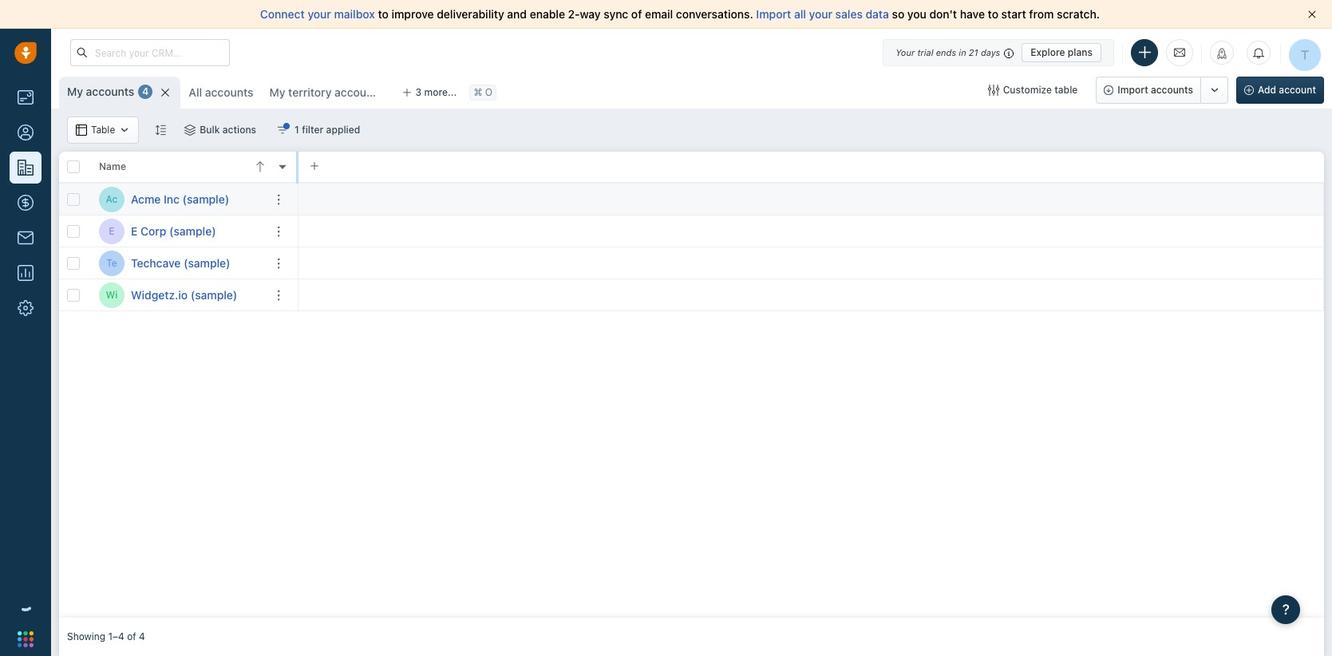 Task type: vqa. For each thing, say whether or not it's contained in the screenshot.
fields in the button
no



Task type: describe. For each thing, give the bounding box(es) containing it.
e corp (sample) link
[[131, 223, 216, 239]]

acme
[[131, 192, 161, 206]]

inc
[[164, 192, 180, 206]]

showing 1–4 of 4
[[67, 631, 145, 643]]

table button
[[67, 117, 139, 144]]

container_wx8msf4aqz5i3rn1 image inside table dropdown button
[[119, 125, 130, 136]]

container_wx8msf4aqz5i3rn1 image for customize table button
[[988, 85, 999, 96]]

o
[[485, 87, 493, 99]]

trial
[[918, 47, 934, 57]]

1 filter applied button
[[267, 117, 371, 144]]

import accounts
[[1118, 84, 1194, 96]]

acme inc (sample) link
[[131, 191, 229, 207]]

acme inc (sample)
[[131, 192, 229, 206]]

techcave (sample) link
[[131, 255, 230, 271]]

add account
[[1258, 84, 1317, 96]]

my accounts 4
[[67, 85, 149, 98]]

territory
[[288, 85, 332, 99]]

my for my territory accounts
[[269, 85, 285, 99]]

more...
[[424, 86, 457, 98]]

way
[[580, 7, 601, 21]]

bulk actions
[[200, 124, 256, 136]]

account
[[1279, 84, 1317, 96]]

4 cell from the top
[[299, 279, 1325, 311]]

row group containing acme inc (sample)
[[59, 184, 299, 311]]

scratch.
[[1057, 7, 1100, 21]]

import all your sales data link
[[756, 7, 892, 21]]

in
[[959, 47, 967, 57]]

te
[[106, 257, 117, 269]]

explore plans
[[1031, 46, 1093, 58]]

enable
[[530, 7, 565, 21]]

connect your mailbox to improve deliverability and enable 2-way sync of email conversations. import all your sales data so you don't have to start from scratch.
[[260, 7, 1100, 21]]

21
[[969, 47, 979, 57]]

1–4
[[108, 631, 124, 643]]

showing
[[67, 631, 106, 643]]

corp
[[141, 224, 166, 238]]

my territory accounts
[[269, 85, 383, 99]]

accounts for all
[[205, 85, 253, 99]]

techcave
[[131, 256, 181, 269]]

1 cell from the top
[[299, 184, 1325, 215]]

press space to select this row. row containing e corp (sample)
[[59, 216, 299, 248]]

techcave (sample)
[[131, 256, 230, 269]]

my accounts link
[[67, 84, 134, 100]]

your trial ends in 21 days
[[896, 47, 1001, 57]]

improve
[[392, 7, 434, 21]]

connect your mailbox link
[[260, 7, 378, 21]]

all accounts
[[189, 85, 253, 99]]

column
[[309, 132, 337, 141]]

style_myh0__igzzd8unmi image
[[155, 124, 166, 135]]

connect
[[260, 7, 305, 21]]

3 cell from the top
[[299, 248, 1325, 279]]

2-
[[568, 7, 580, 21]]

mailbox
[[334, 7, 375, 21]]

have
[[960, 7, 985, 21]]

0 horizontal spatial of
[[127, 631, 136, 643]]

0 vertical spatial import
[[756, 7, 791, 21]]

wi
[[106, 289, 118, 301]]

⌘
[[474, 87, 483, 99]]

you
[[908, 7, 927, 21]]

import inside button
[[1118, 84, 1149, 96]]

data
[[866, 7, 889, 21]]



Task type: locate. For each thing, give the bounding box(es) containing it.
1 horizontal spatial my
[[269, 85, 285, 99]]

container_wx8msf4aqz5i3rn1 image inside customize table button
[[988, 85, 999, 96]]

your
[[308, 7, 331, 21], [809, 7, 833, 21]]

4 inside my accounts 4
[[142, 86, 149, 98]]

sync
[[604, 7, 629, 21]]

1 horizontal spatial your
[[809, 7, 833, 21]]

0 horizontal spatial container_wx8msf4aqz5i3rn1 image
[[76, 125, 87, 136]]

2 your from the left
[[809, 7, 833, 21]]

grid
[[59, 150, 1325, 618]]

my territory accounts button
[[261, 77, 389, 109], [269, 85, 383, 99]]

applied
[[326, 124, 360, 136]]

1 horizontal spatial container_wx8msf4aqz5i3rn1 image
[[277, 125, 288, 136]]

2 horizontal spatial container_wx8msf4aqz5i3rn1 image
[[988, 85, 999, 96]]

customize table button
[[978, 77, 1089, 104]]

1 horizontal spatial of
[[631, 7, 642, 21]]

accounts inside button
[[1151, 84, 1194, 96]]

name
[[99, 161, 126, 173]]

bulk actions button
[[174, 117, 267, 144]]

your left "mailbox"
[[308, 7, 331, 21]]

press space to select this row. row containing techcave (sample)
[[59, 248, 299, 279]]

1 press space to select this row. row from the top
[[59, 184, 299, 216]]

Search your CRM... text field
[[70, 39, 230, 66]]

accounts up applied
[[335, 85, 383, 99]]

accounts
[[1151, 84, 1194, 96], [86, 85, 134, 98], [205, 85, 253, 99], [335, 85, 383, 99]]

add column
[[291, 132, 337, 141]]

add
[[1258, 84, 1277, 96], [291, 132, 307, 141]]

to left the start
[[988, 7, 999, 21]]

0 horizontal spatial import
[[756, 7, 791, 21]]

of right sync
[[631, 7, 642, 21]]

1 vertical spatial 4
[[139, 631, 145, 643]]

1
[[295, 124, 299, 136]]

accounts right the all
[[205, 85, 253, 99]]

import accounts group
[[1096, 77, 1229, 104]]

my
[[67, 85, 83, 98], [269, 85, 285, 99]]

start
[[1002, 7, 1027, 21]]

1 row group from the left
[[59, 184, 299, 311]]

all accounts button
[[181, 77, 261, 109], [189, 85, 253, 99]]

actions
[[223, 124, 256, 136]]

3
[[416, 86, 422, 98]]

customize table
[[1003, 84, 1078, 96]]

3 press space to select this row. row from the top
[[59, 248, 299, 279]]

0 horizontal spatial to
[[378, 7, 389, 21]]

0 horizontal spatial your
[[308, 7, 331, 21]]

container_wx8msf4aqz5i3rn1 image left bulk
[[185, 125, 196, 136]]

deliverability
[[437, 7, 504, 21]]

ac
[[106, 193, 118, 205]]

accounts down the email image
[[1151, 84, 1194, 96]]

to
[[378, 7, 389, 21], [988, 7, 999, 21]]

email
[[645, 7, 673, 21]]

0 vertical spatial 4
[[142, 86, 149, 98]]

ends
[[936, 47, 957, 57]]

container_wx8msf4aqz5i3rn1 image left the table
[[76, 125, 87, 136]]

container_wx8msf4aqz5i3rn1 image for bulk actions
[[185, 125, 196, 136]]

container_wx8msf4aqz5i3rn1 image for table
[[76, 125, 87, 136]]

container_wx8msf4aqz5i3rn1 image
[[988, 85, 999, 96], [119, 125, 130, 136], [277, 125, 288, 136]]

2 press space to select this row. row from the top
[[59, 216, 299, 248]]

days
[[981, 47, 1001, 57]]

3 more...
[[416, 86, 457, 98]]

container_wx8msf4aqz5i3rn1 image inside "bulk actions" button
[[185, 125, 196, 136]]

1 filter applied
[[295, 124, 360, 136]]

press space to select this row. row down techcave (sample) link
[[59, 279, 299, 311]]

from
[[1029, 7, 1054, 21]]

press space to select this row. row up techcave (sample)
[[59, 216, 299, 248]]

1 horizontal spatial add
[[1258, 84, 1277, 96]]

name row
[[59, 152, 299, 184]]

(sample) down name "column header"
[[183, 192, 229, 206]]

e left corp
[[131, 224, 138, 238]]

press space to select this row. row up the e corp (sample)
[[59, 184, 299, 216]]

1 container_wx8msf4aqz5i3rn1 image from the left
[[76, 125, 87, 136]]

cell
[[299, 184, 1325, 215], [299, 216, 1325, 247], [299, 248, 1325, 279], [299, 279, 1325, 311]]

close image
[[1309, 10, 1317, 18]]

container_wx8msf4aqz5i3rn1 image for 1 filter applied button
[[277, 125, 288, 136]]

0 horizontal spatial container_wx8msf4aqz5i3rn1 image
[[119, 125, 130, 136]]

accounts for import
[[1151, 84, 1194, 96]]

your
[[896, 47, 915, 57]]

customize
[[1003, 84, 1052, 96]]

accounts for my
[[86, 85, 134, 98]]

freshworks switcher image
[[18, 631, 34, 647]]

add account button
[[1237, 77, 1325, 104]]

container_wx8msf4aqz5i3rn1 image inside table dropdown button
[[76, 125, 87, 136]]

press space to select this row. row containing widgetz.io (sample)
[[59, 279, 299, 311]]

bulk
[[200, 124, 220, 136]]

widgetz.io (sample)
[[131, 288, 237, 301]]

container_wx8msf4aqz5i3rn1 image right the table
[[119, 125, 130, 136]]

container_wx8msf4aqz5i3rn1 image left 1
[[277, 125, 288, 136]]

1 horizontal spatial e
[[131, 224, 138, 238]]

1 vertical spatial of
[[127, 631, 136, 643]]

so
[[892, 7, 905, 21]]

press space to select this row. row
[[59, 184, 299, 216], [59, 216, 299, 248], [59, 248, 299, 279], [59, 279, 299, 311]]

1 to from the left
[[378, 7, 389, 21]]

4
[[142, 86, 149, 98], [139, 631, 145, 643]]

1 your from the left
[[308, 7, 331, 21]]

2 row group from the left
[[299, 184, 1325, 311]]

widgetz.io
[[131, 288, 188, 301]]

(sample) up "widgetz.io (sample)" on the top
[[184, 256, 230, 269]]

add for add column
[[291, 132, 307, 141]]

4 right 1–4
[[139, 631, 145, 643]]

to right "mailbox"
[[378, 7, 389, 21]]

add left column
[[291, 132, 307, 141]]

4 down the search your crm... text field
[[142, 86, 149, 98]]

your right all
[[809, 7, 833, 21]]

1 horizontal spatial to
[[988, 7, 999, 21]]

1 horizontal spatial import
[[1118, 84, 1149, 96]]

3 more... button
[[393, 81, 466, 104]]

0 horizontal spatial add
[[291, 132, 307, 141]]

4 press space to select this row. row from the top
[[59, 279, 299, 311]]

e up "te"
[[109, 225, 115, 237]]

0 vertical spatial add
[[1258, 84, 1277, 96]]

accounts up the table
[[86, 85, 134, 98]]

2 container_wx8msf4aqz5i3rn1 image from the left
[[185, 125, 196, 136]]

press space to select this row. row up "widgetz.io (sample)" on the top
[[59, 248, 299, 279]]

2 to from the left
[[988, 7, 999, 21]]

table
[[1055, 84, 1078, 96]]

container_wx8msf4aqz5i3rn1 image
[[76, 125, 87, 136], [185, 125, 196, 136]]

filter
[[302, 124, 324, 136]]

plans
[[1068, 46, 1093, 58]]

conversations.
[[676, 7, 753, 21]]

my up table dropdown button
[[67, 85, 83, 98]]

all
[[189, 85, 202, 99]]

⌘ o
[[474, 87, 493, 99]]

import
[[756, 7, 791, 21], [1118, 84, 1149, 96]]

add for add account
[[1258, 84, 1277, 96]]

all
[[794, 7, 806, 21]]

of
[[631, 7, 642, 21], [127, 631, 136, 643]]

my left territory
[[269, 85, 285, 99]]

2 cell from the top
[[299, 216, 1325, 247]]

(sample) down acme inc (sample) link
[[169, 224, 216, 238]]

explore
[[1031, 46, 1066, 58]]

(sample)
[[183, 192, 229, 206], [169, 224, 216, 238], [184, 256, 230, 269], [191, 288, 237, 301]]

e corp (sample)
[[131, 224, 216, 238]]

1 horizontal spatial container_wx8msf4aqz5i3rn1 image
[[185, 125, 196, 136]]

my for my accounts 4
[[67, 85, 83, 98]]

1 vertical spatial import
[[1118, 84, 1149, 96]]

name column header
[[91, 152, 299, 184]]

0 horizontal spatial e
[[109, 225, 115, 237]]

explore plans link
[[1022, 43, 1102, 62]]

grid containing acme inc (sample)
[[59, 150, 1325, 618]]

press space to select this row. row containing acme inc (sample)
[[59, 184, 299, 216]]

add left account
[[1258, 84, 1277, 96]]

import accounts button
[[1096, 77, 1202, 104]]

0 horizontal spatial my
[[67, 85, 83, 98]]

e for e
[[109, 225, 115, 237]]

e for e corp (sample)
[[131, 224, 138, 238]]

0 vertical spatial of
[[631, 7, 642, 21]]

don't
[[930, 7, 957, 21]]

of right 1–4
[[127, 631, 136, 643]]

container_wx8msf4aqz5i3rn1 image inside 1 filter applied button
[[277, 125, 288, 136]]

e
[[131, 224, 138, 238], [109, 225, 115, 237]]

table
[[91, 124, 115, 136]]

container_wx8msf4aqz5i3rn1 image left the customize
[[988, 85, 999, 96]]

and
[[507, 7, 527, 21]]

1 vertical spatial add
[[291, 132, 307, 141]]

add inside button
[[1258, 84, 1277, 96]]

e inside e corp (sample) link
[[131, 224, 138, 238]]

email image
[[1174, 46, 1186, 59]]

sales
[[836, 7, 863, 21]]

widgetz.io (sample) link
[[131, 287, 237, 303]]

row group
[[59, 184, 299, 311], [299, 184, 1325, 311]]

(sample) down techcave (sample) link
[[191, 288, 237, 301]]



